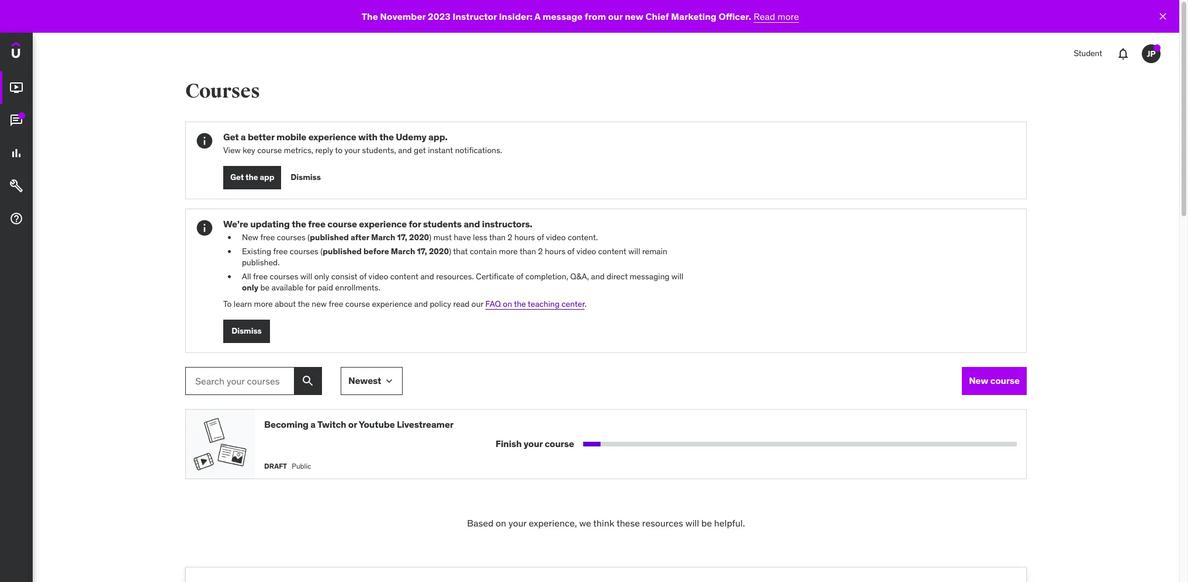 Task type: describe. For each thing, give the bounding box(es) containing it.
your inside get a better mobile experience with the udemy app. view key course metrics, reply to your students, and get instant notifications.
[[345, 145, 360, 156]]

and left resources.
[[420, 271, 434, 282]]

hours inside ) that contain more than 2 hours of video content will remain published.
[[545, 246, 565, 256]]

courses
[[185, 79, 260, 103]]

notifications.
[[455, 145, 502, 156]]

students
[[423, 218, 462, 230]]

must
[[434, 232, 452, 243]]

2 medium image from the top
[[9, 146, 23, 160]]

1 vertical spatial experience
[[359, 218, 407, 230]]

student
[[1074, 48, 1102, 59]]

1 vertical spatial our
[[472, 299, 483, 309]]

edit / manage course link
[[441, 414, 841, 474]]

notifications image
[[1116, 47, 1130, 61]]

instructors.
[[482, 218, 532, 230]]

to learn more about the new free course experience and policy read our faq on the teaching center .
[[223, 299, 587, 309]]

q&a,
[[570, 271, 589, 282]]

1 vertical spatial be
[[701, 517, 712, 529]]

0 vertical spatial new
[[625, 10, 644, 22]]

more inside ) that contain more than 2 hours of video content will remain published.
[[499, 246, 518, 256]]

published for new free courses (
[[310, 232, 349, 243]]

2 vertical spatial your
[[509, 517, 527, 529]]

app
[[260, 172, 274, 183]]

0 vertical spatial on
[[503, 299, 512, 309]]

udemy image
[[12, 42, 65, 62]]

free for all free courses will only consist of video content and resources. certificate of completion, q&a, and direct messaging will
[[253, 271, 268, 282]]

finish
[[496, 438, 522, 449]]

completion,
[[525, 271, 568, 282]]

0 horizontal spatial hours
[[514, 232, 535, 243]]

get
[[414, 145, 426, 156]]

we're updating the free course experience for students and instructors.
[[223, 218, 532, 230]]

to
[[335, 145, 343, 156]]

direct
[[607, 271, 628, 282]]

17, for published before march 17, 2020
[[417, 246, 427, 256]]

remain
[[642, 246, 668, 256]]

course inside button
[[990, 375, 1020, 386]]

2020 for published after march 17, 2020
[[409, 232, 429, 243]]

the left app
[[246, 172, 258, 183]]

get a better mobile experience with the udemy app. view key course metrics, reply to your students, and get instant notifications.
[[223, 131, 502, 156]]

the november 2023 instructor insider: a message from our new chief marketing officer. read more
[[362, 10, 799, 22]]

updating
[[250, 218, 290, 230]]

we're
[[223, 218, 248, 230]]

published.
[[242, 257, 280, 268]]

free for new free courses (
[[260, 232, 275, 243]]

existing
[[242, 246, 271, 256]]

marketing
[[671, 10, 717, 22]]

certificate
[[476, 271, 514, 282]]

1 vertical spatial your
[[524, 438, 543, 449]]

instant
[[428, 145, 453, 156]]

of right certificate on the top left of page
[[516, 271, 523, 282]]

content inside all free courses will only consist of video content and resources. certificate of completion, q&a, and direct messaging will only be available for paid enrollments.
[[390, 271, 419, 282]]

have
[[454, 232, 471, 243]]

key
[[243, 145, 255, 156]]

( for published after march 17, 2020
[[308, 232, 310, 243]]

0 horizontal spatial )
[[429, 232, 432, 243]]

of up enrollments.
[[359, 271, 367, 282]]

than inside ) that contain more than 2 hours of video content will remain published.
[[520, 246, 536, 256]]

view
[[223, 145, 241, 156]]

becoming a twitch or youtube livestreamer
[[264, 418, 454, 430]]

a
[[534, 10, 541, 22]]

newest button
[[341, 367, 403, 395]]

a for twitch
[[311, 418, 316, 430]]

insider:
[[499, 10, 533, 22]]

the
[[362, 10, 378, 22]]

youtube
[[359, 418, 395, 430]]

about
[[275, 299, 296, 309]]

free up 'existing free courses ( published before march 17, 2020' at left top
[[308, 218, 326, 230]]

and right q&a,
[[591, 271, 605, 282]]

with
[[358, 131, 378, 143]]

officer.
[[719, 10, 751, 22]]

center
[[562, 299, 585, 309]]

new course button
[[962, 367, 1027, 395]]

search image
[[301, 374, 315, 388]]

( for published before march 17, 2020
[[320, 246, 323, 256]]

finish your course
[[496, 438, 574, 449]]

jp
[[1147, 48, 1156, 59]]

enrollments.
[[335, 283, 381, 293]]

less
[[473, 232, 487, 243]]

based
[[467, 517, 494, 529]]

content inside ) that contain more than 2 hours of video content will remain published.
[[598, 246, 627, 256]]

policy
[[430, 299, 451, 309]]

get the app link
[[223, 166, 281, 189]]

1 vertical spatial only
[[242, 283, 258, 293]]

all
[[242, 271, 251, 282]]

livestreamer
[[397, 418, 454, 430]]

will inside ) that contain more than 2 hours of video content will remain published.
[[628, 246, 640, 256]]

and left policy
[[414, 299, 428, 309]]

1 medium image from the top
[[9, 113, 23, 128]]

twitch
[[317, 418, 346, 430]]

consist
[[331, 271, 358, 282]]

available
[[272, 283, 304, 293]]

existing free courses ( published before march 17, 2020
[[242, 246, 449, 256]]

read
[[754, 10, 775, 22]]

chief
[[646, 10, 669, 22]]

from
[[585, 10, 606, 22]]

2 vertical spatial experience
[[372, 299, 412, 309]]

better
[[248, 131, 275, 143]]

dismiss for topmost dismiss button
[[291, 172, 321, 183]]

will right messaging
[[672, 271, 684, 282]]

app.
[[428, 131, 448, 143]]

.
[[585, 299, 587, 309]]

paid
[[317, 283, 333, 293]]

udemy
[[396, 131, 427, 143]]

1 horizontal spatial for
[[409, 218, 421, 230]]

manage
[[617, 437, 659, 451]]

/
[[608, 437, 614, 451]]

will up the available
[[300, 271, 312, 282]]

march for after
[[371, 232, 395, 243]]

resources
[[642, 517, 683, 529]]

resources.
[[436, 271, 474, 282]]



Task type: vqa. For each thing, say whether or not it's contained in the screenshot.
the leftmost HERO
no



Task type: locate. For each thing, give the bounding box(es) containing it.
mobile
[[276, 131, 306, 143]]

learn
[[234, 299, 252, 309]]

contain
[[470, 246, 497, 256]]

free down the published.
[[253, 271, 268, 282]]

will
[[628, 246, 640, 256], [300, 271, 312, 282], [672, 271, 684, 282], [686, 517, 699, 529]]

than up completion,
[[520, 246, 536, 256]]

medium image
[[9, 113, 23, 128], [9, 146, 23, 160], [9, 179, 23, 193], [9, 212, 23, 226]]

1 horizontal spatial hours
[[545, 246, 565, 256]]

faq
[[485, 299, 501, 309]]

0 vertical spatial dismiss button
[[291, 166, 321, 189]]

0 horizontal spatial video
[[369, 271, 388, 282]]

1 vertical spatial than
[[520, 246, 536, 256]]

get down the view
[[230, 172, 244, 183]]

be left the available
[[260, 283, 270, 293]]

a for better
[[241, 131, 246, 143]]

0 vertical spatial published
[[310, 232, 349, 243]]

dismiss button down metrics,
[[291, 166, 321, 189]]

all free courses will only consist of video content and resources. certificate of completion, q&a, and direct messaging will only be available for paid enrollments.
[[242, 271, 684, 293]]

our right from
[[608, 10, 623, 22]]

1 vertical spatial courses
[[290, 246, 319, 256]]

0 horizontal spatial content
[[390, 271, 419, 282]]

1 horizontal spatial our
[[608, 10, 623, 22]]

0 horizontal spatial 17,
[[397, 232, 407, 243]]

be
[[260, 283, 270, 293], [701, 517, 712, 529]]

reply
[[315, 145, 333, 156]]

new course
[[969, 375, 1020, 386]]

be inside all free courses will only consist of video content and resources. certificate of completion, q&a, and direct messaging will only be available for paid enrollments.
[[260, 283, 270, 293]]

hours down instructors.
[[514, 232, 535, 243]]

2 horizontal spatial video
[[577, 246, 596, 256]]

a inside get a better mobile experience with the udemy app. view key course metrics, reply to your students, and get instant notifications.
[[241, 131, 246, 143]]

17,
[[397, 232, 407, 243], [417, 246, 427, 256]]

1 horizontal spatial 17,
[[417, 246, 427, 256]]

courses for published before march 17, 2020
[[290, 246, 319, 256]]

1 horizontal spatial 2
[[538, 246, 543, 256]]

courses inside all free courses will only consist of video content and resources. certificate of completion, q&a, and direct messaging will only be available for paid enrollments.
[[270, 271, 298, 282]]

) left must
[[429, 232, 432, 243]]

2 horizontal spatial more
[[778, 10, 799, 22]]

march down we're updating the free course experience for students and instructors.
[[371, 232, 395, 243]]

0 vertical spatial content
[[598, 246, 627, 256]]

1 vertical spatial march
[[391, 246, 415, 256]]

Search your courses text field
[[185, 367, 294, 395]]

small image
[[384, 375, 395, 387]]

1 horizontal spatial )
[[449, 246, 451, 256]]

1 horizontal spatial dismiss
[[291, 172, 321, 183]]

based on your experience, we think these resources will be helpful.
[[467, 517, 745, 529]]

course inside get a better mobile experience with the udemy app. view key course metrics, reply to your students, and get instant notifications.
[[257, 145, 282, 156]]

dismiss down metrics,
[[291, 172, 321, 183]]

0 vertical spatial hours
[[514, 232, 535, 243]]

free inside all free courses will only consist of video content and resources. certificate of completion, q&a, and direct messaging will only be available for paid enrollments.
[[253, 271, 268, 282]]

edit / manage course
[[585, 437, 696, 451]]

courses for only
[[270, 271, 298, 282]]

you have alerts image
[[1154, 44, 1161, 51]]

0 horizontal spatial new
[[242, 232, 258, 243]]

1 horizontal spatial new
[[625, 10, 644, 22]]

courses for published after march 17, 2020
[[277, 232, 306, 243]]

of down content.
[[567, 246, 575, 256]]

1 vertical spatial more
[[499, 246, 518, 256]]

hours up completion,
[[545, 246, 565, 256]]

experience down enrollments.
[[372, 299, 412, 309]]

and left get
[[398, 145, 412, 156]]

think
[[593, 517, 615, 529]]

before
[[364, 246, 389, 256]]

or
[[348, 418, 357, 430]]

2 inside ) that contain more than 2 hours of video content will remain published.
[[538, 246, 543, 256]]

0 vertical spatial video
[[546, 232, 566, 243]]

than down instructors.
[[489, 232, 506, 243]]

17, down we're updating the free course experience for students and instructors.
[[397, 232, 407, 243]]

a left twitch
[[311, 418, 316, 430]]

instructor
[[453, 10, 497, 22]]

draft public
[[264, 462, 311, 470]]

1 vertical spatial 2020
[[429, 246, 449, 256]]

video
[[546, 232, 566, 243], [577, 246, 596, 256], [369, 271, 388, 282]]

video inside all free courses will only consist of video content and resources. certificate of completion, q&a, and direct messaging will only be available for paid enrollments.
[[369, 271, 388, 282]]

2 down instructors.
[[508, 232, 512, 243]]

content up the to learn more about the new free course experience and policy read our faq on the teaching center . on the bottom left
[[390, 271, 419, 282]]

1 vertical spatial 17,
[[417, 246, 427, 256]]

0 horizontal spatial a
[[241, 131, 246, 143]]

3 medium image from the top
[[9, 179, 23, 193]]

published up 'existing free courses ( published before march 17, 2020' at left top
[[310, 232, 349, 243]]

video left content.
[[546, 232, 566, 243]]

0 horizontal spatial only
[[242, 283, 258, 293]]

0 horizontal spatial be
[[260, 283, 270, 293]]

experience inside get a better mobile experience with the udemy app. view key course metrics, reply to your students, and get instant notifications.
[[308, 131, 356, 143]]

2020 down must
[[429, 246, 449, 256]]

a up key
[[241, 131, 246, 143]]

experience,
[[529, 517, 577, 529]]

a
[[241, 131, 246, 143], [311, 418, 316, 430]]

1 vertical spatial )
[[449, 246, 451, 256]]

0 vertical spatial only
[[314, 271, 329, 282]]

1 horizontal spatial more
[[499, 246, 518, 256]]

teaching
[[528, 299, 560, 309]]

march down the new free courses ( published after march 17, 2020 ) must have less than 2 hours of video content.
[[391, 246, 415, 256]]

1 horizontal spatial video
[[546, 232, 566, 243]]

0 vertical spatial courses
[[277, 232, 306, 243]]

0 vertical spatial for
[[409, 218, 421, 230]]

0 vertical spatial 17,
[[397, 232, 407, 243]]

get inside get a better mobile experience with the udemy app. view key course metrics, reply to your students, and get instant notifications.
[[223, 131, 239, 143]]

get the app
[[230, 172, 274, 183]]

new left chief
[[625, 10, 644, 22]]

0 vertical spatial than
[[489, 232, 506, 243]]

2020 left must
[[409, 232, 429, 243]]

1 horizontal spatial only
[[314, 271, 329, 282]]

2020 for published before march 17, 2020
[[429, 246, 449, 256]]

2 up completion,
[[538, 246, 543, 256]]

content up direct
[[598, 246, 627, 256]]

1 horizontal spatial a
[[311, 418, 316, 430]]

close image
[[1157, 11, 1169, 22]]

will left remain
[[628, 246, 640, 256]]

and inside get a better mobile experience with the udemy app. view key course metrics, reply to your students, and get instant notifications.
[[398, 145, 412, 156]]

1 horizontal spatial than
[[520, 246, 536, 256]]

2023
[[428, 10, 451, 22]]

0 vertical spatial more
[[778, 10, 799, 22]]

experience up to
[[308, 131, 356, 143]]

0 vertical spatial (
[[308, 232, 310, 243]]

newest
[[348, 375, 381, 386]]

video up enrollments.
[[369, 271, 388, 282]]

we
[[579, 517, 591, 529]]

1 vertical spatial dismiss
[[232, 326, 262, 336]]

) that contain more than 2 hours of video content will remain published.
[[242, 246, 668, 268]]

more
[[778, 10, 799, 22], [499, 246, 518, 256], [254, 299, 273, 309]]

) left that
[[449, 246, 451, 256]]

free
[[308, 218, 326, 230], [260, 232, 275, 243], [273, 246, 288, 256], [253, 271, 268, 282], [329, 299, 343, 309]]

for
[[409, 218, 421, 230], [305, 283, 316, 293]]

2
[[508, 232, 512, 243], [538, 246, 543, 256]]

17, for published after march 17, 2020
[[397, 232, 407, 243]]

than
[[489, 232, 506, 243], [520, 246, 536, 256]]

draft
[[264, 462, 287, 470]]

1 vertical spatial content
[[390, 271, 419, 282]]

the inside get a better mobile experience with the udemy app. view key course metrics, reply to your students, and get instant notifications.
[[380, 131, 394, 143]]

for up the new free courses ( published after march 17, 2020 ) must have less than 2 hours of video content.
[[409, 218, 421, 230]]

1 horizontal spatial dismiss button
[[291, 166, 321, 189]]

0 vertical spatial experience
[[308, 131, 356, 143]]

your
[[345, 145, 360, 156], [524, 438, 543, 449], [509, 517, 527, 529]]

get for a
[[223, 131, 239, 143]]

0 vertical spatial new
[[242, 232, 258, 243]]

published down after
[[323, 246, 362, 256]]

1 vertical spatial hours
[[545, 246, 565, 256]]

content.
[[568, 232, 598, 243]]

that
[[453, 246, 468, 256]]

dismiss button down learn
[[223, 319, 270, 343]]

0 vertical spatial )
[[429, 232, 432, 243]]

be left helpful.
[[701, 517, 712, 529]]

edit
[[585, 437, 606, 451]]

our left faq
[[472, 299, 483, 309]]

on
[[503, 299, 512, 309], [496, 517, 506, 529]]

more right contain
[[499, 246, 518, 256]]

to
[[223, 299, 232, 309]]

17, down the new free courses ( published after march 17, 2020 ) must have less than 2 hours of video content.
[[417, 246, 427, 256]]

0 horizontal spatial than
[[489, 232, 506, 243]]

and up less
[[464, 218, 480, 230]]

published
[[310, 232, 349, 243], [323, 246, 362, 256]]

experience up after
[[359, 218, 407, 230]]

for inside all free courses will only consist of video content and resources. certificate of completion, q&a, and direct messaging will only be available for paid enrollments.
[[305, 283, 316, 293]]

2 vertical spatial video
[[369, 271, 388, 282]]

1 horizontal spatial (
[[320, 246, 323, 256]]

get
[[223, 131, 239, 143], [230, 172, 244, 183]]

new for new free courses ( published after march 17, 2020 ) must have less than 2 hours of video content.
[[242, 232, 258, 243]]

get up the view
[[223, 131, 239, 143]]

after
[[351, 232, 369, 243]]

0 horizontal spatial 2
[[508, 232, 512, 243]]

more right learn
[[254, 299, 273, 309]]

1 vertical spatial published
[[323, 246, 362, 256]]

video inside ) that contain more than 2 hours of video content will remain published.
[[577, 246, 596, 256]]

your left experience,
[[509, 517, 527, 529]]

0 horizontal spatial dismiss
[[232, 326, 262, 336]]

free for existing free courses (
[[273, 246, 288, 256]]

only down all
[[242, 283, 258, 293]]

of up completion,
[[537, 232, 544, 243]]

the left teaching
[[514, 299, 526, 309]]

new down paid in the left of the page
[[312, 299, 327, 309]]

read
[[453, 299, 470, 309]]

of inside ) that contain more than 2 hours of video content will remain published.
[[567, 246, 575, 256]]

1 vertical spatial on
[[496, 517, 506, 529]]

1 vertical spatial a
[[311, 418, 316, 430]]

0 vertical spatial your
[[345, 145, 360, 156]]

content
[[598, 246, 627, 256], [390, 271, 419, 282]]

1 vertical spatial new
[[312, 299, 327, 309]]

published for existing free courses (
[[323, 246, 362, 256]]

0 vertical spatial be
[[260, 283, 270, 293]]

0 vertical spatial 2
[[508, 232, 512, 243]]

new free courses ( published after march 17, 2020 ) must have less than 2 hours of video content.
[[242, 232, 598, 243]]

4 medium image from the top
[[9, 212, 23, 226]]

0 vertical spatial our
[[608, 10, 623, 22]]

becoming
[[264, 418, 309, 430]]

free down updating at left top
[[260, 232, 275, 243]]

1 vertical spatial new
[[969, 375, 989, 386]]

dismiss for dismiss button to the bottom
[[232, 326, 262, 336]]

1 vertical spatial for
[[305, 283, 316, 293]]

1 horizontal spatial be
[[701, 517, 712, 529]]

0 vertical spatial dismiss
[[291, 172, 321, 183]]

1 vertical spatial dismiss button
[[223, 319, 270, 343]]

dismiss down learn
[[232, 326, 262, 336]]

( up 'existing free courses ( published before march 17, 2020' at left top
[[308, 232, 310, 243]]

on right based
[[496, 517, 506, 529]]

1 horizontal spatial content
[[598, 246, 627, 256]]

only
[[314, 271, 329, 282], [242, 283, 258, 293]]

courses
[[277, 232, 306, 243], [290, 246, 319, 256], [270, 271, 298, 282]]

faq on the teaching center link
[[485, 299, 585, 309]]

0 horizontal spatial (
[[308, 232, 310, 243]]

1 vertical spatial (
[[320, 246, 323, 256]]

0 vertical spatial march
[[371, 232, 395, 243]]

the right about
[[298, 299, 310, 309]]

public
[[292, 462, 311, 470]]

the right updating at left top
[[292, 218, 306, 230]]

helpful.
[[714, 517, 745, 529]]

0 horizontal spatial new
[[312, 299, 327, 309]]

more right read at the top right
[[778, 10, 799, 22]]

messaging
[[630, 271, 670, 282]]

the up the students,
[[380, 131, 394, 143]]

0 vertical spatial get
[[223, 131, 239, 143]]

video down content.
[[577, 246, 596, 256]]

medium image
[[9, 81, 23, 95]]

march
[[371, 232, 395, 243], [391, 246, 415, 256]]

0 vertical spatial 2020
[[409, 232, 429, 243]]

( up paid in the left of the page
[[320, 246, 323, 256]]

1 vertical spatial video
[[577, 246, 596, 256]]

0 vertical spatial a
[[241, 131, 246, 143]]

experience
[[308, 131, 356, 143], [359, 218, 407, 230], [372, 299, 412, 309]]

get for the
[[230, 172, 244, 183]]

student link
[[1067, 40, 1109, 68]]

dismiss
[[291, 172, 321, 183], [232, 326, 262, 336]]

0 horizontal spatial dismiss button
[[223, 319, 270, 343]]

2 vertical spatial more
[[254, 299, 273, 309]]

these
[[617, 517, 640, 529]]

november
[[380, 10, 426, 22]]

1 vertical spatial 2
[[538, 246, 543, 256]]

) inside ) that contain more than 2 hours of video content will remain published.
[[449, 246, 451, 256]]

0 horizontal spatial more
[[254, 299, 273, 309]]

only up paid in the left of the page
[[314, 271, 329, 282]]

new
[[625, 10, 644, 22], [312, 299, 327, 309]]

will right resources
[[686, 517, 699, 529]]

free up the published.
[[273, 246, 288, 256]]

0 horizontal spatial our
[[472, 299, 483, 309]]

for left paid in the left of the page
[[305, 283, 316, 293]]

march for before
[[391, 246, 415, 256]]

new inside button
[[969, 375, 989, 386]]

metrics,
[[284, 145, 313, 156]]

2 vertical spatial courses
[[270, 271, 298, 282]]

your right finish
[[524, 438, 543, 449]]

of
[[537, 232, 544, 243], [567, 246, 575, 256], [359, 271, 367, 282], [516, 271, 523, 282]]

0 horizontal spatial for
[[305, 283, 316, 293]]

new for new course
[[969, 375, 989, 386]]

and
[[398, 145, 412, 156], [464, 218, 480, 230], [420, 271, 434, 282], [591, 271, 605, 282], [414, 299, 428, 309]]

dismiss inside dismiss button
[[232, 326, 262, 336]]

message
[[543, 10, 583, 22]]

1 horizontal spatial new
[[969, 375, 989, 386]]

students,
[[362, 145, 396, 156]]

on right faq
[[503, 299, 512, 309]]

jp link
[[1137, 40, 1166, 68]]

1 vertical spatial get
[[230, 172, 244, 183]]

free down paid in the left of the page
[[329, 299, 343, 309]]

your right to
[[345, 145, 360, 156]]



